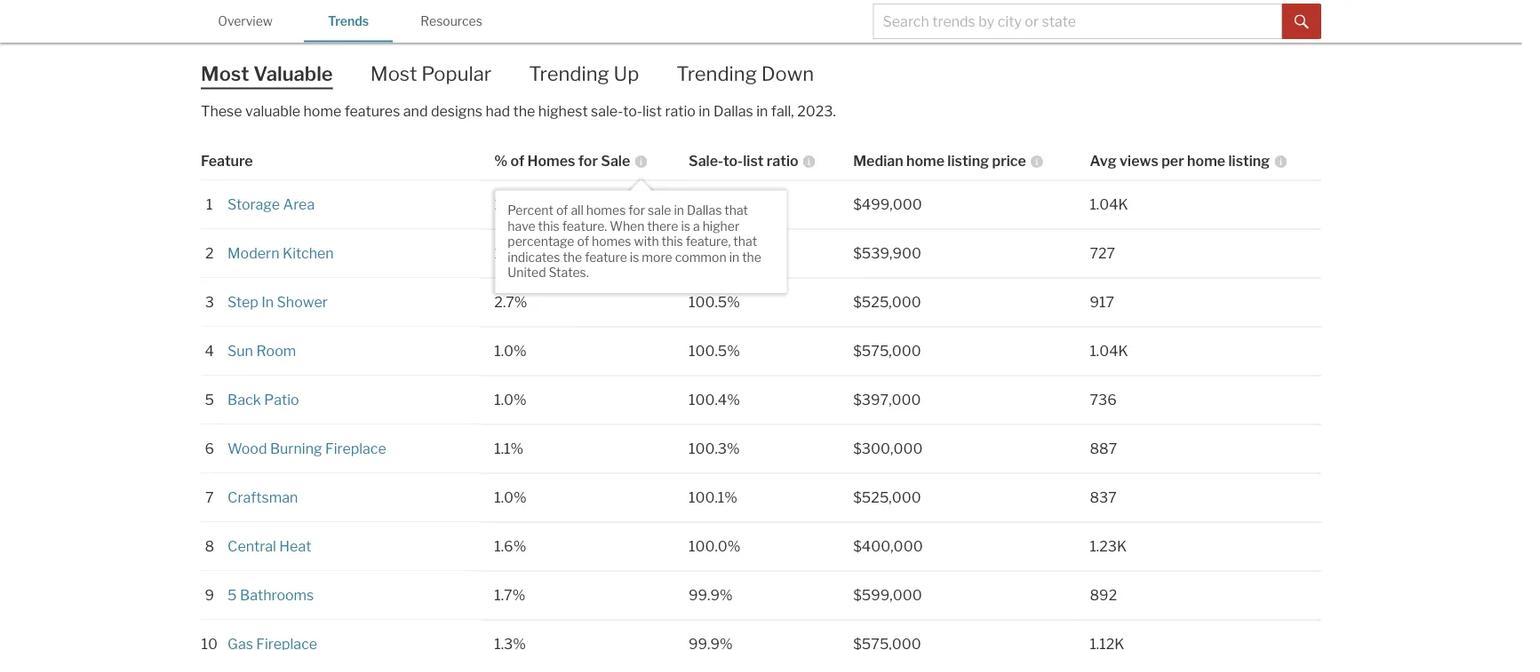 Task type: vqa. For each thing, say whether or not it's contained in the screenshot.
the 3
yes



Task type: locate. For each thing, give the bounding box(es) containing it.
percent
[[508, 203, 554, 218]]

to- up 101.8%
[[724, 152, 743, 170]]

1 horizontal spatial trending
[[677, 62, 757, 86]]

0 horizontal spatial ratio
[[665, 102, 696, 120]]

1 trending from the left
[[529, 62, 610, 86]]

100.5% up 100.4%
[[689, 342, 740, 360]]

1.04k down avg
[[1090, 196, 1129, 213]]

trending inside trending down button
[[677, 62, 757, 86]]

the right compare
[[551, 20, 573, 38]]

homes up feature
[[592, 234, 632, 249]]

0 vertical spatial for
[[1043, 20, 1062, 38]]

0 vertical spatial 5
[[205, 391, 215, 409]]

0 vertical spatial that
[[725, 203, 748, 218]]

1 vertical spatial 1.04k
[[1090, 342, 1129, 360]]

in
[[261, 294, 274, 311]]

1 horizontal spatial 5
[[228, 587, 237, 604]]

united
[[508, 265, 546, 280]]

1 vertical spatial for
[[579, 152, 598, 170]]

0 horizontal spatial most
[[201, 62, 249, 86]]

to- down up
[[623, 102, 643, 120]]

1 vertical spatial this
[[662, 234, 683, 249]]

step in shower link
[[228, 294, 328, 311]]

100.7%
[[689, 245, 740, 262]]

trends
[[328, 14, 369, 29]]

the
[[551, 20, 573, 38], [513, 102, 535, 120], [563, 250, 582, 265], [742, 250, 762, 265]]

this up percentage
[[538, 219, 560, 234]]

892
[[1090, 587, 1118, 604]]

trending up button
[[529, 60, 677, 87]]

2 1.04k from the top
[[1090, 342, 1129, 360]]

trending inside "trending up" "button"
[[529, 62, 610, 86]]

100.5% for $525,000
[[689, 294, 740, 311]]

$525,000 for 100.1%
[[853, 489, 922, 506]]

0 vertical spatial 1.04k
[[1090, 196, 1129, 213]]

up
[[614, 62, 639, 86]]

most popular
[[370, 62, 492, 86]]

1 horizontal spatial listing
[[1229, 152, 1270, 170]]

0 vertical spatial to-
[[623, 102, 643, 120]]

1.0% for patio
[[494, 391, 527, 409]]

the right had
[[513, 102, 535, 120]]

ratio up sale-
[[665, 102, 696, 120]]

2 most from the left
[[370, 62, 417, 86]]

1 vertical spatial 100.5%
[[689, 342, 740, 360]]

dallas up a
[[687, 203, 722, 218]]

2 vertical spatial for
[[629, 203, 645, 218]]

0 vertical spatial 100.5%
[[689, 294, 740, 311]]

of left all
[[556, 203, 568, 218]]

in right sale
[[674, 203, 684, 218]]

ratio down fall,
[[767, 152, 799, 170]]

dallas.
[[441, 20, 484, 38]]

$525,000 for 100.5%
[[853, 294, 922, 311]]

the right 100.7% at the left
[[742, 250, 762, 265]]

1 $525,000 from the top
[[853, 294, 922, 311]]

0 horizontal spatial features
[[345, 102, 400, 120]]

median
[[230, 20, 279, 38]]

1 vertical spatial to-
[[724, 152, 743, 170]]

most for most valuable
[[201, 62, 249, 86]]

5 for 5
[[205, 391, 215, 409]]

1.0% up 1.6%
[[494, 489, 527, 506]]

101.8%
[[689, 196, 737, 213]]

1 listing from the left
[[948, 152, 989, 170]]

and
[[403, 102, 428, 120]]

9
[[205, 587, 215, 604]]

back
[[228, 391, 261, 409]]

patio
[[264, 391, 299, 409]]

for up when
[[629, 203, 645, 218]]

0 horizontal spatial is
[[341, 20, 352, 38]]

that down higher
[[734, 234, 757, 249]]

for right sell on the top right
[[1043, 20, 1062, 38]]

sale
[[648, 203, 672, 218]]

is
[[341, 20, 352, 38], [681, 219, 691, 234], [630, 250, 639, 265]]

1 horizontal spatial features
[[754, 20, 810, 38]]

0 horizontal spatial listing
[[948, 152, 989, 170]]

3 1.0% from the top
[[494, 391, 527, 409]]

storage
[[228, 196, 280, 213]]

2 $525,000 from the top
[[853, 489, 922, 506]]

craftsman
[[228, 489, 298, 506]]

0 horizontal spatial trending
[[529, 62, 610, 86]]

in
[[426, 20, 438, 38], [699, 102, 711, 120], [757, 102, 768, 120], [674, 203, 684, 218], [729, 250, 740, 265]]

median home listing price
[[853, 152, 1027, 170]]

trending up highest
[[529, 62, 610, 86]]

0 horizontal spatial this
[[538, 219, 560, 234]]

is down with
[[630, 250, 639, 265]]

trending down button
[[677, 60, 852, 87]]

features left and
[[345, 102, 400, 120]]

overview link
[[201, 0, 290, 41]]

1 horizontal spatial most
[[370, 62, 417, 86]]

this down there
[[662, 234, 683, 249]]

1 1.0% from the top
[[494, 245, 527, 262]]

homes up when
[[586, 203, 626, 218]]

in left fall,
[[757, 102, 768, 120]]

2 horizontal spatial is
[[681, 219, 691, 234]]

per
[[1162, 152, 1185, 170]]

1.04k
[[1090, 196, 1129, 213], [1090, 342, 1129, 360]]

trending down different
[[677, 62, 757, 86]]

1 vertical spatial dallas
[[687, 203, 722, 218]]

price
[[305, 20, 338, 38], [599, 20, 632, 38], [992, 152, 1027, 170]]

of right %
[[511, 152, 525, 170]]

most for most popular
[[370, 62, 417, 86]]

most up and
[[370, 62, 417, 86]]

0 vertical spatial features
[[754, 20, 810, 38]]

dallas
[[714, 102, 754, 120], [687, 203, 722, 218]]

4 1.0% from the top
[[494, 489, 527, 506]]

917
[[1090, 294, 1115, 311]]

1 100.5% from the top
[[689, 294, 740, 311]]

see
[[830, 20, 854, 38]]

modern kitchen
[[228, 245, 334, 262]]

sun
[[228, 342, 253, 360]]

is left $420,000
[[341, 20, 352, 38]]

1 vertical spatial 5
[[228, 587, 237, 604]]

step in shower
[[228, 294, 328, 311]]

percent of all homes for sale in dallas that have this feature. when there is a higher percentage of homes with this feature, that indicates the feature is more common in the united states.
[[508, 203, 762, 280]]

$525,000 down $300,000
[[853, 489, 922, 506]]

you
[[991, 20, 1015, 38]]

central
[[228, 538, 276, 555]]

100.0%
[[689, 538, 741, 555]]

the up states.
[[563, 250, 582, 265]]

valuable
[[245, 102, 301, 120]]

0 vertical spatial $525,000
[[853, 294, 922, 311]]

1 most from the left
[[201, 62, 249, 86]]

that up higher
[[725, 203, 748, 218]]

5 left back
[[205, 391, 215, 409]]

1.0% for kitchen
[[494, 245, 527, 262]]

1 horizontal spatial this
[[662, 234, 683, 249]]

1 vertical spatial ratio
[[767, 152, 799, 170]]

2 trending from the left
[[677, 62, 757, 86]]

home right median
[[907, 152, 945, 170]]

1 vertical spatial is
[[681, 219, 691, 234]]

0 horizontal spatial to-
[[623, 102, 643, 120]]

1 1.04k from the top
[[1090, 196, 1129, 213]]

dallas down trending down
[[714, 102, 754, 120]]

1 vertical spatial features
[[345, 102, 400, 120]]

back patio link
[[228, 391, 299, 409]]

1.6%
[[494, 538, 527, 555]]

of
[[636, 20, 649, 38], [511, 152, 525, 170], [556, 203, 568, 218], [577, 234, 589, 249]]

1.0% down 2.7%
[[494, 342, 527, 360]]

$499,000
[[853, 196, 922, 213]]

down
[[761, 62, 814, 86]]

avg views per home listing
[[1090, 152, 1270, 170]]

highest
[[539, 102, 588, 120]]

0 horizontal spatial 5
[[205, 391, 215, 409]]

trending for trending up
[[529, 62, 610, 86]]

of down the feature.
[[577, 234, 589, 249]]

1 horizontal spatial for
[[629, 203, 645, 218]]

to-
[[623, 102, 643, 120], [724, 152, 743, 170]]

2 1.0% from the top
[[494, 342, 527, 360]]

2 100.5% from the top
[[689, 342, 740, 360]]

most inside button
[[370, 62, 417, 86]]

1 horizontal spatial to-
[[724, 152, 743, 170]]

2 vertical spatial is
[[630, 250, 639, 265]]

5 right 9
[[228, 587, 237, 604]]

will
[[934, 20, 956, 38]]

for left sale
[[579, 152, 598, 170]]

100.5% down common
[[689, 294, 740, 311]]

the
[[201, 20, 227, 38]]

shower
[[277, 294, 328, 311]]

1.0% up '1.1%'
[[494, 391, 527, 409]]

which
[[857, 20, 896, 38]]

wood burning fireplace link
[[228, 440, 387, 458]]

736
[[1090, 391, 1117, 409]]

1.1%
[[494, 440, 524, 458]]

1 horizontal spatial price
[[599, 20, 632, 38]]

2 horizontal spatial price
[[992, 152, 1027, 170]]

most up these
[[201, 62, 249, 86]]

is left a
[[681, 219, 691, 234]]

1.04k up 736
[[1090, 342, 1129, 360]]

8
[[205, 538, 215, 555]]

features left the to on the right
[[754, 20, 810, 38]]

list
[[282, 20, 302, 38], [577, 20, 596, 38], [643, 102, 662, 120], [743, 152, 764, 170]]

common
[[675, 250, 727, 265]]

1.0% up united
[[494, 245, 527, 262]]

in left dallas.
[[426, 20, 438, 38]]

1 vertical spatial $525,000
[[853, 489, 922, 506]]

home
[[713, 20, 751, 38], [304, 102, 342, 120], [907, 152, 945, 170], [1188, 152, 1226, 170]]

1 vertical spatial homes
[[592, 234, 632, 249]]

home right per
[[1188, 152, 1226, 170]]

$400,000
[[853, 538, 923, 555]]

$525,000 up the $575,000
[[853, 294, 922, 311]]

1 vertical spatial that
[[734, 234, 757, 249]]

indicates
[[508, 250, 560, 265]]

price for the
[[305, 20, 338, 38]]

837
[[1090, 489, 1117, 506]]

the median list price is $420,000 in dallas. compare the list price of different home features to see which ones will help you sell for more.
[[201, 20, 1103, 38]]

$539,900
[[853, 245, 922, 262]]

2 horizontal spatial for
[[1043, 20, 1062, 38]]

most inside button
[[201, 62, 249, 86]]

0 horizontal spatial price
[[305, 20, 338, 38]]

1 horizontal spatial is
[[630, 250, 639, 265]]

1.7%
[[494, 587, 526, 604]]



Task type: describe. For each thing, give the bounding box(es) containing it.
1 horizontal spatial ratio
[[767, 152, 799, 170]]

0 vertical spatial dallas
[[714, 102, 754, 120]]

3
[[205, 294, 214, 311]]

7
[[206, 489, 214, 506]]

fall,
[[771, 102, 794, 120]]

states.
[[549, 265, 589, 280]]

all
[[571, 203, 584, 218]]

percent of all homes for sale in dallas that have this feature. when there is a higher percentage of homes with this feature, that indicates the feature is more common in the united states. dialog
[[495, 180, 787, 293]]

0 vertical spatial is
[[341, 20, 352, 38]]

trending up
[[529, 62, 639, 86]]

modern
[[228, 245, 280, 262]]

most valuable button
[[201, 60, 370, 87]]

median
[[853, 152, 904, 170]]

avg
[[1090, 152, 1117, 170]]

2 listing from the left
[[1229, 152, 1270, 170]]

100.5% for $575,000
[[689, 342, 740, 360]]

% of homes for sale
[[494, 152, 631, 170]]

craftsman link
[[228, 489, 298, 506]]

fireplace
[[325, 440, 387, 458]]

submit search image
[[1295, 15, 1309, 29]]

%
[[494, 152, 508, 170]]

5 bathrooms link
[[228, 587, 314, 604]]

a
[[693, 219, 700, 234]]

in down feature,
[[729, 250, 740, 265]]

most valuable
[[201, 62, 333, 86]]

sale
[[601, 152, 631, 170]]

trending down
[[677, 62, 814, 86]]

1.0% for room
[[494, 342, 527, 360]]

$397,000
[[853, 391, 921, 409]]

887
[[1090, 440, 1118, 458]]

price for median
[[992, 152, 1027, 170]]

area
[[283, 196, 315, 213]]

compare
[[487, 20, 548, 38]]

homes
[[528, 152, 576, 170]]

sun room link
[[228, 342, 296, 360]]

sale-
[[689, 152, 724, 170]]

modern kitchen link
[[228, 245, 334, 262]]

to
[[813, 20, 827, 38]]

resources
[[421, 14, 483, 29]]

central heat
[[228, 538, 311, 555]]

2.7%
[[494, 294, 528, 311]]

these valuable home features and designs had the highest sale-to-list ratio in dallas in fall, 2023.
[[201, 102, 836, 120]]

0 vertical spatial homes
[[586, 203, 626, 218]]

2
[[206, 245, 214, 262]]

feature.
[[562, 219, 607, 234]]

feature,
[[686, 234, 731, 249]]

dallas inside percent of all homes for sale in dallas that have this feature. when there is a higher percentage of homes with this feature, that indicates the feature is more common in the united states.
[[687, 203, 722, 218]]

storage area
[[228, 196, 315, 213]]

1
[[207, 196, 213, 213]]

1.23k
[[1090, 538, 1127, 555]]

percentage
[[508, 234, 575, 249]]

with
[[634, 234, 659, 249]]

sell
[[1018, 20, 1040, 38]]

central heat link
[[228, 538, 311, 555]]

0 vertical spatial this
[[538, 219, 560, 234]]

sun room
[[228, 342, 296, 360]]

have
[[508, 219, 536, 234]]

sale-to-list ratio
[[689, 152, 799, 170]]

0 vertical spatial ratio
[[665, 102, 696, 120]]

$599,000
[[853, 587, 922, 604]]

100.3%
[[689, 440, 740, 458]]

more
[[642, 250, 673, 265]]

wood burning fireplace
[[228, 440, 387, 458]]

help
[[959, 20, 987, 38]]

4
[[205, 342, 214, 360]]

designs
[[431, 102, 483, 120]]

kitchen
[[283, 245, 334, 262]]

trending for trending down
[[677, 62, 757, 86]]

feature
[[201, 152, 253, 170]]

100.1%
[[689, 489, 738, 506]]

valuable
[[253, 62, 333, 86]]

$300,000
[[853, 440, 923, 458]]

trends link
[[304, 0, 393, 41]]

in up sale-
[[699, 102, 711, 120]]

room
[[256, 342, 296, 360]]

step
[[228, 294, 258, 311]]

wood
[[228, 440, 267, 458]]

5 for 5 bathrooms
[[228, 587, 237, 604]]

home up trending down
[[713, 20, 751, 38]]

most popular button
[[370, 60, 529, 87]]

of left different
[[636, 20, 649, 38]]

99.9%
[[689, 587, 733, 604]]

6
[[205, 440, 215, 458]]

home down the valuable
[[304, 102, 342, 120]]

for inside percent of all homes for sale in dallas that have this feature. when there is a higher percentage of homes with this feature, that indicates the feature is more common in the united states.
[[629, 203, 645, 218]]

back patio
[[228, 391, 299, 409]]

there
[[647, 219, 679, 234]]

when
[[610, 219, 645, 234]]

Search trends by city or state search field
[[873, 4, 1283, 39]]

1.04k for $575,000
[[1090, 342, 1129, 360]]

resources link
[[407, 0, 496, 41]]

727
[[1090, 245, 1116, 262]]

higher
[[703, 219, 740, 234]]

2023.
[[797, 102, 836, 120]]

had
[[486, 102, 510, 120]]

popular
[[422, 62, 492, 86]]

$575,000
[[853, 342, 922, 360]]

1.04k for $499,000
[[1090, 196, 1129, 213]]

0 horizontal spatial for
[[579, 152, 598, 170]]

100.4%
[[689, 391, 740, 409]]



